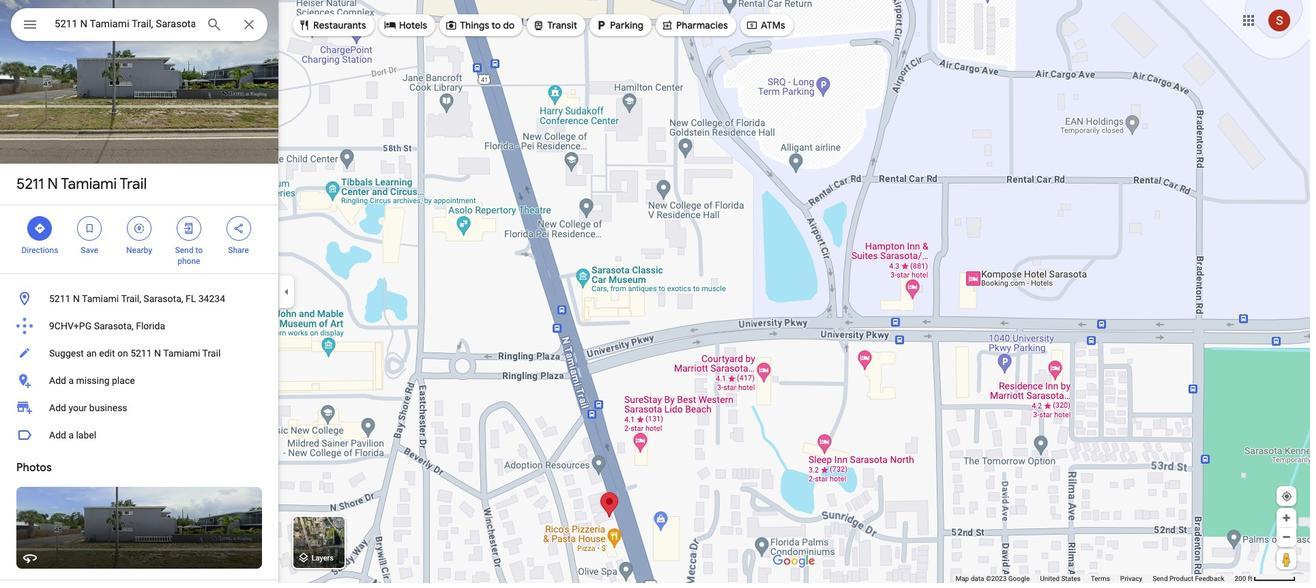 Task type: describe. For each thing, give the bounding box(es) containing it.
states
[[1062, 575, 1081, 583]]

united states button
[[1040, 575, 1081, 584]]


[[232, 221, 245, 236]]

 pharmacies
[[661, 17, 728, 32]]

none field inside "5211 n tamiami trail, sarasota, fl 34234" field
[[55, 16, 195, 32]]

34234
[[198, 294, 225, 304]]

trail inside button
[[202, 348, 221, 359]]

layers
[[312, 554, 334, 563]]

2 vertical spatial 5211
[[130, 348, 152, 359]]

data
[[971, 575, 985, 583]]

photos
[[16, 461, 52, 475]]

send for send product feedback
[[1153, 575, 1168, 583]]

add for add a label
[[49, 430, 66, 441]]

nearby
[[126, 246, 152, 255]]

 search field
[[11, 8, 268, 44]]

add a label button
[[0, 422, 278, 449]]


[[183, 221, 195, 236]]

do
[[503, 19, 515, 31]]

zoom out image
[[1282, 532, 1292, 543]]

atms
[[761, 19, 786, 31]]

add for add your business
[[49, 403, 66, 414]]


[[746, 17, 758, 32]]


[[22, 15, 38, 34]]

 button
[[11, 8, 49, 44]]

200
[[1235, 575, 1247, 583]]

trail,
[[121, 294, 141, 304]]

terms
[[1091, 575, 1110, 583]]

add your business
[[49, 403, 127, 414]]


[[83, 221, 96, 236]]

 things to do
[[445, 17, 515, 32]]


[[445, 17, 457, 32]]

suggest an edit on 5211 n tamiami trail
[[49, 348, 221, 359]]

sarasota, inside button
[[144, 294, 183, 304]]

united states
[[1040, 575, 1081, 583]]

 hotels
[[384, 17, 427, 32]]

share
[[228, 246, 249, 255]]

9chv+pg sarasota, florida
[[49, 321, 165, 332]]

to inside ' things to do'
[[492, 19, 501, 31]]

an
[[86, 348, 97, 359]]

privacy button
[[1121, 575, 1143, 584]]

united
[[1040, 575, 1060, 583]]

map data ©2023 google
[[956, 575, 1030, 583]]

2 horizontal spatial n
[[154, 348, 161, 359]]

google maps element
[[0, 0, 1311, 584]]

terms button
[[1091, 575, 1110, 584]]

5211 for 5211 n tamiami trail
[[16, 175, 44, 194]]

save
[[81, 246, 98, 255]]

feedback
[[1195, 575, 1225, 583]]

9chv+pg
[[49, 321, 92, 332]]

 atms
[[746, 17, 786, 32]]

transit
[[548, 19, 578, 31]]


[[298, 17, 311, 32]]

5211 n tamiami trail, sarasota, fl 34234 button
[[0, 285, 278, 313]]

send to phone
[[175, 246, 203, 266]]

suggest
[[49, 348, 84, 359]]

actions for 5211 n tamiami trail region
[[0, 205, 278, 274]]

9chv+pg sarasota, florida button
[[0, 313, 278, 340]]

your
[[69, 403, 87, 414]]


[[533, 17, 545, 32]]

add a missing place
[[49, 375, 135, 386]]

n for 5211 n tamiami trail, sarasota, fl 34234
[[73, 294, 80, 304]]



Task type: vqa. For each thing, say whether or not it's contained in the screenshot.
Prices
no



Task type: locate. For each thing, give the bounding box(es) containing it.
add your business link
[[0, 395, 278, 422]]

1 vertical spatial tamiami
[[82, 294, 119, 304]]

n for 5211 n tamiami trail
[[47, 175, 58, 194]]

1 a from the top
[[69, 375, 74, 386]]

collapse side panel image
[[279, 284, 294, 299]]

0 vertical spatial 5211
[[16, 175, 44, 194]]

5211 n tamiami trail main content
[[0, 0, 278, 584]]

0 vertical spatial a
[[69, 375, 74, 386]]

2 add from the top
[[49, 403, 66, 414]]

phone
[[178, 257, 200, 266]]

n down florida in the bottom of the page
[[154, 348, 161, 359]]

hotels
[[399, 19, 427, 31]]

google
[[1009, 575, 1030, 583]]

product
[[1170, 575, 1194, 583]]

footer inside the google maps element
[[956, 575, 1235, 584]]

tamiami down florida in the bottom of the page
[[163, 348, 200, 359]]

trail
[[120, 175, 147, 194], [202, 348, 221, 359]]

add left your
[[49, 403, 66, 414]]

a
[[69, 375, 74, 386], [69, 430, 74, 441]]

1 vertical spatial a
[[69, 430, 74, 441]]

2 a from the top
[[69, 430, 74, 441]]

to up phone
[[195, 246, 203, 255]]

n up 'directions'
[[47, 175, 58, 194]]

0 vertical spatial send
[[175, 246, 193, 255]]

things
[[460, 19, 489, 31]]

5211 up 
[[16, 175, 44, 194]]

tamiami up 
[[61, 175, 117, 194]]

200 ft
[[1235, 575, 1253, 583]]

0 horizontal spatial sarasota,
[[94, 321, 134, 332]]

florida
[[136, 321, 165, 332]]

n
[[47, 175, 58, 194], [73, 294, 80, 304], [154, 348, 161, 359]]

 transit
[[533, 17, 578, 32]]

send for send to phone
[[175, 246, 193, 255]]

show street view coverage image
[[1277, 549, 1297, 570]]

1 horizontal spatial to
[[492, 19, 501, 31]]

fl
[[186, 294, 196, 304]]

privacy
[[1121, 575, 1143, 583]]

5211
[[16, 175, 44, 194], [49, 294, 71, 304], [130, 348, 152, 359]]

1 horizontal spatial 5211
[[49, 294, 71, 304]]

ft
[[1248, 575, 1253, 583]]

5211 right on
[[130, 348, 152, 359]]

1 vertical spatial to
[[195, 246, 203, 255]]

1 horizontal spatial send
[[1153, 575, 1168, 583]]

add a label
[[49, 430, 96, 441]]

sarasota, inside 'button'
[[94, 321, 134, 332]]

to
[[492, 19, 501, 31], [195, 246, 203, 255]]

to left do
[[492, 19, 501, 31]]

send inside 'send to phone'
[[175, 246, 193, 255]]

0 horizontal spatial send
[[175, 246, 193, 255]]

parking
[[610, 19, 644, 31]]

show your location image
[[1281, 491, 1293, 503]]

add a missing place button
[[0, 367, 278, 395]]


[[661, 17, 674, 32]]

send product feedback
[[1153, 575, 1225, 583]]

0 horizontal spatial n
[[47, 175, 58, 194]]

missing
[[76, 375, 110, 386]]

send up phone
[[175, 246, 193, 255]]

sarasota, up edit
[[94, 321, 134, 332]]

add for add a missing place
[[49, 375, 66, 386]]

0 horizontal spatial trail
[[120, 175, 147, 194]]

a for missing
[[69, 375, 74, 386]]

1 vertical spatial add
[[49, 403, 66, 414]]

200 ft button
[[1235, 575, 1296, 583]]

footer
[[956, 575, 1235, 584]]

send inside button
[[1153, 575, 1168, 583]]

send
[[175, 246, 193, 255], [1153, 575, 1168, 583]]


[[133, 221, 145, 236]]

5211 n tamiami trail
[[16, 175, 147, 194]]

tamiami
[[61, 175, 117, 194], [82, 294, 119, 304], [163, 348, 200, 359]]

on
[[117, 348, 128, 359]]

restaurants
[[313, 19, 366, 31]]

5211 n tamiami trail, sarasota, fl 34234
[[49, 294, 225, 304]]

0 horizontal spatial 5211
[[16, 175, 44, 194]]

a for label
[[69, 430, 74, 441]]

google account: sheryl atherton  
(sheryl.atherton@adept.ai) image
[[1269, 9, 1291, 31]]

0 vertical spatial n
[[47, 175, 58, 194]]


[[34, 221, 46, 236]]

1 vertical spatial sarasota,
[[94, 321, 134, 332]]

0 horizontal spatial to
[[195, 246, 203, 255]]

directions
[[21, 246, 58, 255]]

tamiami up 9chv+pg sarasota, florida
[[82, 294, 119, 304]]

trail up 
[[120, 175, 147, 194]]

to inside 'send to phone'
[[195, 246, 203, 255]]


[[384, 17, 396, 32]]

zoom in image
[[1282, 513, 1292, 524]]

1 horizontal spatial trail
[[202, 348, 221, 359]]

1 vertical spatial 5211
[[49, 294, 71, 304]]

5211 up 9chv+pg
[[49, 294, 71, 304]]

0 vertical spatial to
[[492, 19, 501, 31]]

place
[[112, 375, 135, 386]]

 restaurants
[[298, 17, 366, 32]]

sarasota,
[[144, 294, 183, 304], [94, 321, 134, 332]]

1 add from the top
[[49, 375, 66, 386]]

1 horizontal spatial n
[[73, 294, 80, 304]]

0 vertical spatial add
[[49, 375, 66, 386]]

n up 9chv+pg
[[73, 294, 80, 304]]

2 horizontal spatial 5211
[[130, 348, 152, 359]]

sarasota, left the "fl"
[[144, 294, 183, 304]]

3 add from the top
[[49, 430, 66, 441]]

add
[[49, 375, 66, 386], [49, 403, 66, 414], [49, 430, 66, 441]]

send product feedback button
[[1153, 575, 1225, 584]]

 parking
[[595, 17, 644, 32]]

1 vertical spatial send
[[1153, 575, 1168, 583]]

label
[[76, 430, 96, 441]]


[[595, 17, 608, 32]]

footer containing map data ©2023 google
[[956, 575, 1235, 584]]

2 vertical spatial n
[[154, 348, 161, 359]]

trail down 34234
[[202, 348, 221, 359]]

1 vertical spatial n
[[73, 294, 80, 304]]

map
[[956, 575, 969, 583]]

edit
[[99, 348, 115, 359]]

5211 for 5211 n tamiami trail, sarasota, fl 34234
[[49, 294, 71, 304]]

a left the missing
[[69, 375, 74, 386]]

1 vertical spatial trail
[[202, 348, 221, 359]]

suggest an edit on 5211 n tamiami trail button
[[0, 340, 278, 367]]

business
[[89, 403, 127, 414]]

2 vertical spatial tamiami
[[163, 348, 200, 359]]

tamiami for trail,
[[82, 294, 119, 304]]

add down suggest
[[49, 375, 66, 386]]

None field
[[55, 16, 195, 32]]

0 vertical spatial trail
[[120, 175, 147, 194]]

2 vertical spatial add
[[49, 430, 66, 441]]

send left product
[[1153, 575, 1168, 583]]

1 horizontal spatial sarasota,
[[144, 294, 183, 304]]

a left label
[[69, 430, 74, 441]]

5211 N Tamiami Trail, Sarasota, FL 34234 field
[[11, 8, 268, 41]]

0 vertical spatial sarasota,
[[144, 294, 183, 304]]

©2023
[[986, 575, 1007, 583]]

tamiami for trail
[[61, 175, 117, 194]]

0 vertical spatial tamiami
[[61, 175, 117, 194]]

add left label
[[49, 430, 66, 441]]

pharmacies
[[676, 19, 728, 31]]



